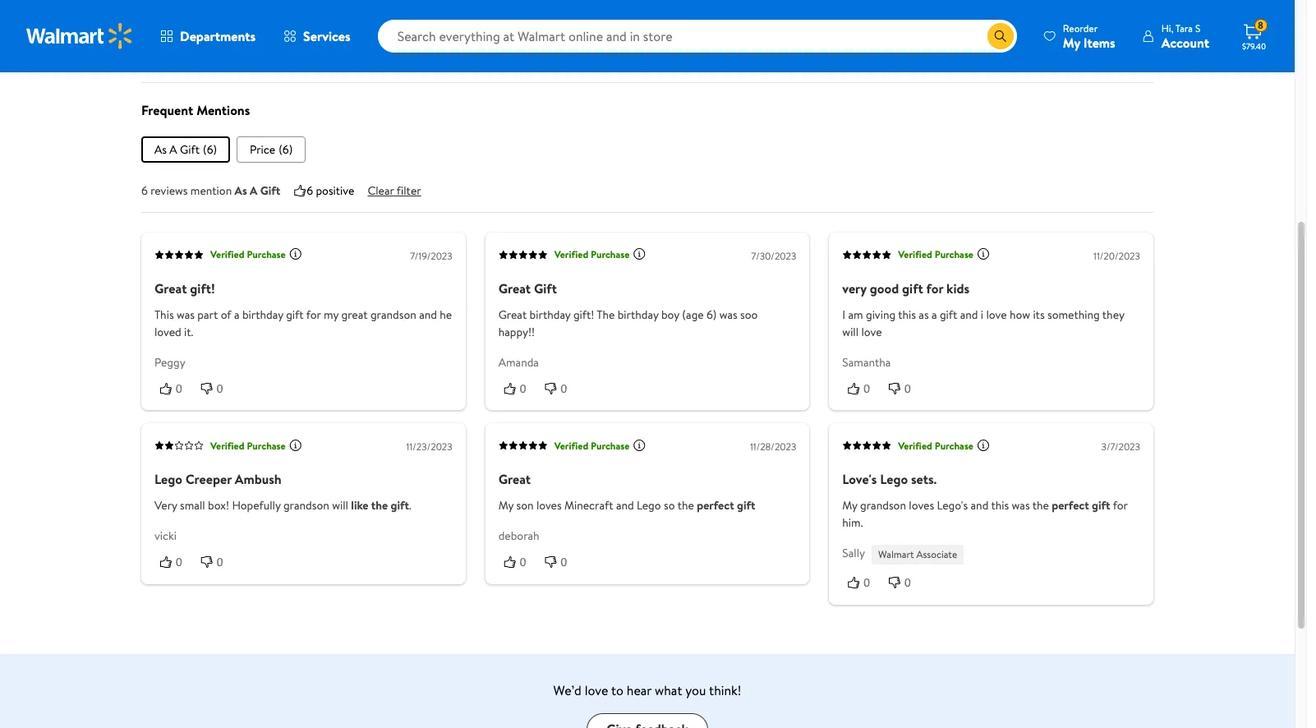 Task type: locate. For each thing, give the bounding box(es) containing it.
purchase for great
[[591, 439, 630, 453]]

we'd
[[554, 681, 582, 699]]

great inside the great birthday gift! the birthday boy (age 6) was soo happy!!
[[499, 306, 527, 323]]

verified purchase up ambush
[[210, 439, 286, 453]]

purchase
[[247, 248, 286, 262], [591, 248, 630, 262], [935, 248, 974, 262], [247, 439, 286, 453], [591, 439, 630, 453], [935, 439, 974, 453]]

1 vertical spatial as
[[235, 182, 247, 199]]

verified purchase information image up i
[[977, 248, 990, 261]]

0 horizontal spatial perfect
[[697, 497, 734, 514]]

2 horizontal spatial lego
[[880, 470, 908, 488]]

list item containing as a gift
[[141, 136, 230, 163]]

hopefully
[[232, 497, 281, 514]]

walmart associate
[[879, 547, 958, 561]]

grandson right the great
[[371, 306, 417, 323]]

0 vertical spatial love
[[987, 306, 1007, 323]]

birthday down the great gift
[[530, 306, 571, 323]]

1 star
[[146, 21, 172, 37]]

gift
[[180, 141, 200, 158], [260, 182, 280, 199], [534, 279, 557, 297]]

verified up 'sets.'
[[899, 439, 933, 453]]

as
[[155, 141, 167, 158], [235, 182, 247, 199]]

verified purchase information image up very small box!  hopefully grandson will like the gift .
[[289, 439, 302, 452]]

verified purchase for great gift
[[554, 248, 630, 262]]

will down am
[[843, 324, 859, 340]]

for down 3/7/2023
[[1113, 497, 1128, 514]]

1 vertical spatial gift!
[[574, 306, 594, 323]]

purchase up this was part of a birthday gift for my great grandson and he loved it.
[[247, 248, 286, 262]]

as a gift (6)
[[155, 141, 217, 158]]

(6) right 'price'
[[279, 141, 293, 158]]

2 perfect from the left
[[1052, 497, 1089, 514]]

0 vertical spatial gift
[[180, 141, 200, 158]]

this inside i am giving this as a gift and i love how its something they will love
[[898, 306, 916, 323]]

love down the 'giving'
[[862, 324, 882, 340]]

clear
[[368, 182, 394, 199]]

my inside reorder my items
[[1063, 33, 1081, 51]]

1 vertical spatial for
[[306, 306, 321, 323]]

0 horizontal spatial 6
[[141, 182, 148, 199]]

verified up lego creeper ambush
[[210, 439, 245, 453]]

1 horizontal spatial a
[[250, 182, 258, 199]]

as
[[919, 306, 929, 323]]

verified up very good gift for kids at the right top of the page
[[899, 248, 933, 262]]

my grandson loves lego's and this was the perfect gift
[[843, 497, 1111, 514]]

was right 6)
[[720, 306, 738, 323]]

2 6 from the left
[[307, 182, 313, 199]]

1 horizontal spatial as
[[235, 182, 247, 199]]

1 horizontal spatial gift!
[[574, 306, 594, 323]]

$79.40
[[1243, 40, 1266, 52]]

6 left positive
[[307, 182, 313, 199]]

0 vertical spatial as
[[155, 141, 167, 158]]

will left like
[[332, 497, 348, 514]]

gift right good
[[902, 279, 923, 297]]

my son loves minecraft and lego so the perfect gift
[[499, 497, 756, 514]]

this
[[898, 306, 916, 323], [991, 497, 1009, 514]]

8
[[1258, 18, 1264, 32]]

birthday right "the"
[[618, 306, 659, 323]]

0 horizontal spatial this
[[898, 306, 916, 323]]

vicki
[[155, 528, 177, 544]]

lego left 'sets.'
[[880, 470, 908, 488]]

purchase for love's lego sets.
[[935, 439, 974, 453]]

perfect for my grandson loves lego's and this was the perfect gift
[[1052, 497, 1089, 514]]

verified purchase for great
[[554, 439, 630, 453]]

2 horizontal spatial my
[[1063, 33, 1081, 51]]

0 horizontal spatial as
[[155, 141, 167, 158]]

verified purchase information image up the my son loves minecraft and lego so the perfect gift
[[633, 439, 646, 452]]

departments
[[180, 27, 256, 45]]

0 horizontal spatial gift!
[[190, 279, 215, 297]]

1 horizontal spatial birthday
[[530, 306, 571, 323]]

2 list item from the left
[[237, 136, 306, 163]]

as right mention
[[235, 182, 247, 199]]

as down frequent
[[155, 141, 167, 158]]

gift right as
[[940, 306, 958, 323]]

1 horizontal spatial was
[[720, 306, 738, 323]]

1 the from the left
[[371, 497, 388, 514]]

1 horizontal spatial lego
[[637, 497, 661, 514]]

love left to
[[585, 681, 608, 699]]

0 horizontal spatial a
[[170, 141, 177, 158]]

verified purchase up of
[[210, 248, 286, 262]]

grandson down love's lego sets.
[[861, 497, 906, 514]]

6
[[141, 182, 148, 199], [307, 182, 313, 199]]

purchase up the my son loves minecraft and lego so the perfect gift
[[591, 439, 630, 453]]

1 birthday from the left
[[242, 306, 283, 323]]

2 vertical spatial gift
[[534, 279, 557, 297]]

i
[[843, 306, 846, 323]]

0 vertical spatial for
[[927, 279, 944, 297]]

minecraft
[[565, 497, 614, 514]]

verified purchase for love's lego sets.
[[899, 439, 974, 453]]

and right minecraft
[[616, 497, 634, 514]]

1 horizontal spatial (6)
[[279, 141, 293, 158]]

loves down 'sets.'
[[909, 497, 935, 514]]

11/23/2023
[[406, 440, 453, 454]]

love
[[987, 306, 1007, 323], [862, 324, 882, 340], [585, 681, 608, 699]]

for
[[927, 279, 944, 297], [306, 306, 321, 323], [1113, 497, 1128, 514]]

progress bar
[[199, 27, 414, 31]]

s
[[1196, 21, 1201, 35]]

0 horizontal spatial grandson
[[283, 497, 329, 514]]

1 horizontal spatial my
[[843, 497, 858, 514]]

gift up "happy!!"
[[534, 279, 557, 297]]

verified purchase information image up this was part of a birthday gift for my great grandson and he loved it.
[[289, 248, 302, 261]]

very
[[155, 497, 177, 514]]

verified purchase for lego creeper ambush
[[210, 439, 286, 453]]

birthday inside this was part of a birthday gift for my great grandson and he loved it.
[[242, 306, 283, 323]]

search icon image
[[994, 30, 1007, 43]]

will
[[843, 324, 859, 340], [332, 497, 348, 514]]

gift! left "the"
[[574, 306, 594, 323]]

verified purchase up minecraft
[[554, 439, 630, 453]]

(6)
[[203, 141, 217, 158], [279, 141, 293, 158]]

will inside i am giving this as a gift and i love how its something they will love
[[843, 324, 859, 340]]

verified purchase information image
[[289, 248, 302, 261], [977, 248, 990, 261], [289, 439, 302, 452]]

(6) up 6 reviews mention as a gift
[[203, 141, 217, 158]]

was up it.
[[177, 306, 195, 323]]

peggy
[[155, 354, 185, 370]]

1 perfect from the left
[[697, 497, 734, 514]]

my up him.
[[843, 497, 858, 514]]

a inside this was part of a birthday gift for my great grandson and he loved it.
[[234, 306, 240, 323]]

verified purchase information image up the great birthday gift! the birthday boy (age 6) was soo happy!!
[[633, 248, 646, 261]]

amanda
[[499, 354, 539, 370]]

very small box!  hopefully grandson will like the gift .
[[155, 497, 412, 514]]

verified for love's lego sets.
[[899, 439, 933, 453]]

0 horizontal spatial will
[[332, 497, 348, 514]]

verified purchase up 'sets.'
[[899, 439, 974, 453]]

1 horizontal spatial list item
[[237, 136, 306, 163]]

gift right like
[[391, 497, 409, 514]]

verified purchase up "the"
[[554, 248, 630, 262]]

purchase up 'sets.'
[[935, 439, 974, 453]]

purchase up kids
[[935, 248, 974, 262]]

the for lego creeper ambush
[[371, 497, 388, 514]]

2 horizontal spatial birthday
[[618, 306, 659, 323]]

a right write
[[186, 51, 191, 68]]

my left son
[[499, 497, 514, 514]]

0 horizontal spatial was
[[177, 306, 195, 323]]

associate
[[917, 547, 958, 561]]

1 vertical spatial a
[[250, 182, 258, 199]]

verified up 'great gift!'
[[210, 248, 245, 262]]

and left i
[[960, 306, 978, 323]]

0 vertical spatial a
[[170, 141, 177, 158]]

a down frequent
[[170, 141, 177, 158]]

my left items
[[1063, 33, 1081, 51]]

gift down frequent mentions
[[180, 141, 200, 158]]

reorder
[[1063, 21, 1098, 35]]

gift!
[[190, 279, 215, 297], [574, 306, 594, 323]]

gift left my
[[286, 306, 304, 323]]

2 the from the left
[[678, 497, 694, 514]]

1 list item from the left
[[141, 136, 230, 163]]

1 horizontal spatial loves
[[909, 497, 935, 514]]

lego up very
[[155, 470, 182, 488]]

purchase up "the"
[[591, 248, 630, 262]]

0 horizontal spatial for
[[306, 306, 321, 323]]

great birthday gift! the birthday boy (age 6) was soo happy!!
[[499, 306, 758, 340]]

for left kids
[[927, 279, 944, 297]]

0 horizontal spatial love
[[585, 681, 608, 699]]

1 horizontal spatial a
[[234, 306, 240, 323]]

loves right son
[[537, 497, 562, 514]]

as inside list item
[[155, 141, 167, 158]]

1 vertical spatial love
[[862, 324, 882, 340]]

0 horizontal spatial loves
[[537, 497, 562, 514]]

lego left the so
[[637, 497, 661, 514]]

list
[[141, 136, 1154, 163]]

and inside i am giving this as a gift and i love how its something they will love
[[960, 306, 978, 323]]

1 horizontal spatial the
[[678, 497, 694, 514]]

list item
[[141, 136, 230, 163], [237, 136, 306, 163]]

gift down the price (6)
[[260, 182, 280, 199]]

0 horizontal spatial list item
[[141, 136, 230, 163]]

was
[[177, 306, 195, 323], [720, 306, 738, 323], [1012, 497, 1030, 514]]

1 horizontal spatial 6
[[307, 182, 313, 199]]

how
[[1010, 306, 1031, 323]]

Walmart Site-Wide search field
[[378, 20, 1017, 53]]

write a review link
[[141, 47, 241, 72]]

birthday right of
[[242, 306, 283, 323]]

something
[[1048, 306, 1100, 323]]

verified purchase information image up my grandson loves lego's and this was the perfect gift
[[977, 439, 990, 452]]

6 for 6 positive
[[307, 182, 313, 199]]

grandson right the hopefully
[[283, 497, 329, 514]]

0 horizontal spatial gift
[[180, 141, 200, 158]]

was inside the great birthday gift! the birthday boy (age 6) was soo happy!!
[[720, 306, 738, 323]]

verified purchase information image for great gift!
[[289, 248, 302, 261]]

2 horizontal spatial a
[[932, 306, 937, 323]]

purchase for great gift!
[[247, 248, 286, 262]]

2 vertical spatial for
[[1113, 497, 1128, 514]]

verified purchase information image
[[633, 248, 646, 261], [633, 439, 646, 452], [977, 439, 990, 452]]

2 loves from the left
[[909, 497, 935, 514]]

0 horizontal spatial (6)
[[203, 141, 217, 158]]

0 button
[[155, 380, 195, 397], [195, 380, 236, 397], [499, 380, 539, 397], [539, 380, 580, 397], [843, 380, 884, 397], [884, 380, 924, 397], [155, 554, 195, 571], [195, 554, 236, 571], [499, 554, 539, 571], [539, 554, 580, 571], [843, 575, 884, 591], [884, 575, 924, 591]]

purchase for very good gift for kids
[[935, 248, 974, 262]]

1 horizontal spatial will
[[843, 324, 859, 340]]

1 horizontal spatial love
[[862, 324, 882, 340]]

was right lego's on the bottom
[[1012, 497, 1030, 514]]

a down 'price'
[[250, 182, 258, 199]]

1 loves from the left
[[537, 497, 562, 514]]

0 horizontal spatial the
[[371, 497, 388, 514]]

verified for great gift!
[[210, 248, 245, 262]]

verified purchase for very good gift for kids
[[899, 248, 974, 262]]

2 horizontal spatial for
[[1113, 497, 1128, 514]]

1 vertical spatial will
[[332, 497, 348, 514]]

the
[[371, 497, 388, 514], [678, 497, 694, 514], [1033, 497, 1049, 514]]

my for my son loves minecraft and lego so the perfect gift
[[499, 497, 514, 514]]

8 $79.40
[[1243, 18, 1266, 52]]

review
[[194, 51, 227, 68]]

very good gift for kids
[[843, 279, 970, 297]]

account
[[1162, 33, 1210, 51]]

for left my
[[306, 306, 321, 323]]

love right i
[[987, 306, 1007, 323]]

6 left reviews at top
[[141, 182, 148, 199]]

and
[[419, 306, 437, 323], [960, 306, 978, 323], [616, 497, 634, 514], [971, 497, 989, 514]]

a right of
[[234, 306, 240, 323]]

kids
[[947, 279, 970, 297]]

verified purchase up kids
[[899, 248, 974, 262]]

0 vertical spatial this
[[898, 306, 916, 323]]

1 6 from the left
[[141, 182, 148, 199]]

sally
[[843, 545, 865, 561]]

0 horizontal spatial birthday
[[242, 306, 283, 323]]

lego creeper ambush
[[155, 470, 282, 488]]

list item down mentions
[[237, 136, 306, 163]]

grandson inside this was part of a birthday gift for my great grandson and he loved it.
[[371, 306, 417, 323]]

verified up the great gift
[[554, 248, 589, 262]]

this
[[155, 306, 174, 323]]

2 horizontal spatial the
[[1033, 497, 1049, 514]]

and left he
[[419, 306, 437, 323]]

1 vertical spatial this
[[991, 497, 1009, 514]]

this left as
[[898, 306, 916, 323]]

1 horizontal spatial this
[[991, 497, 1009, 514]]

1 horizontal spatial grandson
[[371, 306, 417, 323]]

price (6)
[[250, 141, 293, 158]]

a right as
[[932, 306, 937, 323]]

this right lego's on the bottom
[[991, 497, 1009, 514]]

a
[[170, 141, 177, 158], [250, 182, 258, 199]]

he
[[440, 306, 452, 323]]

gift
[[902, 279, 923, 297], [286, 306, 304, 323], [940, 306, 958, 323], [391, 497, 409, 514], [737, 497, 756, 514], [1092, 497, 1111, 514]]

gift! up part
[[190, 279, 215, 297]]

verified up minecraft
[[554, 439, 589, 453]]

write
[[155, 51, 183, 68]]

walmart image
[[26, 23, 133, 49]]

its
[[1033, 306, 1045, 323]]

0 vertical spatial will
[[843, 324, 859, 340]]

gift down 3/7/2023
[[1092, 497, 1111, 514]]

1 vertical spatial gift
[[260, 182, 280, 199]]

giving
[[866, 306, 896, 323]]

for inside this was part of a birthday gift for my great grandson and he loved it.
[[306, 306, 321, 323]]

great
[[155, 279, 187, 297], [499, 279, 531, 297], [499, 306, 527, 323], [499, 470, 531, 488]]

0 horizontal spatial my
[[499, 497, 514, 514]]

list item down frequent mentions
[[141, 136, 230, 163]]

2 horizontal spatial gift
[[534, 279, 557, 297]]

1 horizontal spatial perfect
[[1052, 497, 1089, 514]]

purchase up ambush
[[247, 439, 286, 453]]



Task type: vqa. For each thing, say whether or not it's contained in the screenshot.
the top As
yes



Task type: describe. For each thing, give the bounding box(es) containing it.
(age
[[682, 306, 704, 323]]

Search search field
[[378, 20, 1017, 53]]

departments button
[[146, 16, 270, 56]]

0 horizontal spatial lego
[[155, 470, 182, 488]]

love's
[[843, 470, 877, 488]]

the for great
[[678, 497, 694, 514]]

the
[[597, 306, 615, 323]]

great
[[341, 306, 368, 323]]

hi, tara s account
[[1162, 21, 1210, 51]]

very
[[843, 279, 867, 297]]

star
[[153, 21, 172, 37]]

am
[[848, 306, 863, 323]]

like
[[351, 497, 369, 514]]

1 (6) from the left
[[203, 141, 217, 158]]

this was part of a birthday gift for my great grandson and he loved it.
[[155, 306, 452, 340]]

6)
[[707, 306, 717, 323]]

verified purchase information image for lego creeper ambush
[[289, 439, 302, 452]]

frequent mentions
[[141, 101, 250, 119]]

to
[[611, 681, 624, 699]]

of
[[221, 306, 231, 323]]

6 for 6 reviews mention as a gift
[[141, 182, 148, 199]]

my
[[324, 306, 339, 323]]

lego's
[[937, 497, 968, 514]]

des
[[513, 33, 530, 50]]

creeper
[[186, 470, 232, 488]]

and right lego's on the bottom
[[971, 497, 989, 514]]

what
[[655, 681, 682, 699]]

2 button
[[141, 3, 445, 19]]

11/28/2023
[[750, 440, 797, 454]]

boy
[[662, 306, 680, 323]]

deborah
[[499, 528, 540, 544]]

verified for great
[[554, 439, 589, 453]]

samantha
[[843, 354, 891, 370]]

it.
[[184, 324, 193, 340]]

13
[[422, 21, 432, 37]]

purchase for lego creeper ambush
[[247, 439, 286, 453]]

mention
[[191, 182, 232, 199]]

11/20/2023
[[1094, 249, 1141, 263]]

part
[[197, 306, 218, 323]]

soo
[[741, 306, 758, 323]]

gift inside i am giving this as a gift and i love how its something they will love
[[940, 306, 958, 323]]

verified purchase for great gift!
[[210, 248, 286, 262]]

3 birthday from the left
[[618, 306, 659, 323]]

3 the from the left
[[1033, 497, 1049, 514]]

happy!!
[[499, 324, 535, 340]]

i am giving this as a gift and i love how its something they will love
[[843, 306, 1125, 340]]

2 birthday from the left
[[530, 306, 571, 323]]

great for great birthday gift! the birthday boy (age 6) was soo happy!!
[[499, 306, 527, 323]]

loved
[[155, 324, 181, 340]]

clear filter button
[[368, 182, 421, 199]]

3/7/2023
[[1102, 440, 1141, 454]]

reviews
[[151, 182, 188, 199]]

we'd love to hear what you think!
[[554, 681, 742, 699]]

walmart
[[879, 547, 914, 561]]

2 horizontal spatial grandson
[[861, 497, 906, 514]]

list item containing price
[[237, 136, 306, 163]]

for inside for him.
[[1113, 497, 1128, 514]]

gift down 11/28/2023
[[737, 497, 756, 514]]

verified for very good gift for kids
[[899, 248, 933, 262]]

think!
[[709, 681, 742, 699]]

gift! inside the great birthday gift! the birthday boy (age 6) was soo happy!!
[[574, 306, 594, 323]]

loves for son
[[537, 497, 562, 514]]

filter
[[397, 182, 421, 199]]

2
[[424, 3, 430, 19]]

love's lego sets.
[[843, 470, 937, 488]]

verified purchase information image for love's lego sets.
[[977, 439, 990, 452]]

son
[[516, 497, 534, 514]]

verified for lego creeper ambush
[[210, 439, 245, 453]]

sets.
[[911, 470, 937, 488]]

1
[[146, 21, 150, 37]]

6 reviews mention as a gift
[[141, 182, 280, 199]]

7/19/2023
[[410, 249, 453, 263]]

great gift
[[499, 279, 557, 297]]

verified for great gift
[[554, 248, 589, 262]]

a inside i am giving this as a gift and i love how its something they will love
[[932, 306, 937, 323]]

my for my grandson loves lego's and this was the perfect gift
[[843, 497, 858, 514]]

and inside this was part of a birthday gift for my great grandson and he loved it.
[[419, 306, 437, 323]]

great for great gift!
[[155, 279, 187, 297]]

hear
[[627, 681, 652, 699]]

they
[[1103, 306, 1125, 323]]

ambush
[[235, 470, 282, 488]]

box!
[[208, 497, 229, 514]]

7/30/2023
[[752, 249, 797, 263]]

you
[[686, 681, 706, 699]]

good
[[870, 279, 899, 297]]

purchase for great gift
[[591, 248, 630, 262]]

gift inside this was part of a birthday gift for my great grandson and he loved it.
[[286, 306, 304, 323]]

kristy
[[902, 16, 931, 32]]

list containing as a gift
[[141, 136, 1154, 163]]

clear filter
[[368, 182, 421, 199]]

2 horizontal spatial love
[[987, 306, 1007, 323]]

loves for grandson
[[909, 497, 935, 514]]

items
[[1084, 33, 1116, 51]]

0 vertical spatial gift!
[[190, 279, 215, 297]]

so
[[664, 497, 675, 514]]

2 horizontal spatial was
[[1012, 497, 1030, 514]]

1 horizontal spatial for
[[927, 279, 944, 297]]

2 vertical spatial love
[[585, 681, 608, 699]]

verified purchase information image for great
[[633, 439, 646, 452]]

him.
[[843, 515, 863, 531]]

reorder my items
[[1063, 21, 1116, 51]]

2 (6) from the left
[[279, 141, 293, 158]]

positive
[[316, 182, 355, 199]]

great gift!
[[155, 279, 215, 297]]

services
[[303, 27, 351, 45]]

1 horizontal spatial gift
[[260, 182, 280, 199]]

frequent
[[141, 101, 193, 119]]

i
[[981, 306, 984, 323]]

tara
[[1176, 21, 1193, 35]]

was inside this was part of a birthday gift for my great grandson and he loved it.
[[177, 306, 195, 323]]

services button
[[270, 16, 365, 56]]

small
[[180, 497, 205, 514]]

hi,
[[1162, 21, 1174, 35]]

0 horizontal spatial a
[[186, 51, 191, 68]]

for him.
[[843, 497, 1128, 531]]

great for great gift
[[499, 279, 531, 297]]

perfect for my son loves minecraft and lego so the perfect gift
[[697, 497, 734, 514]]

verified purchase information image for very good gift for kids
[[977, 248, 990, 261]]

gift inside list item
[[180, 141, 200, 158]]

verified purchase information image for great gift
[[633, 248, 646, 261]]



